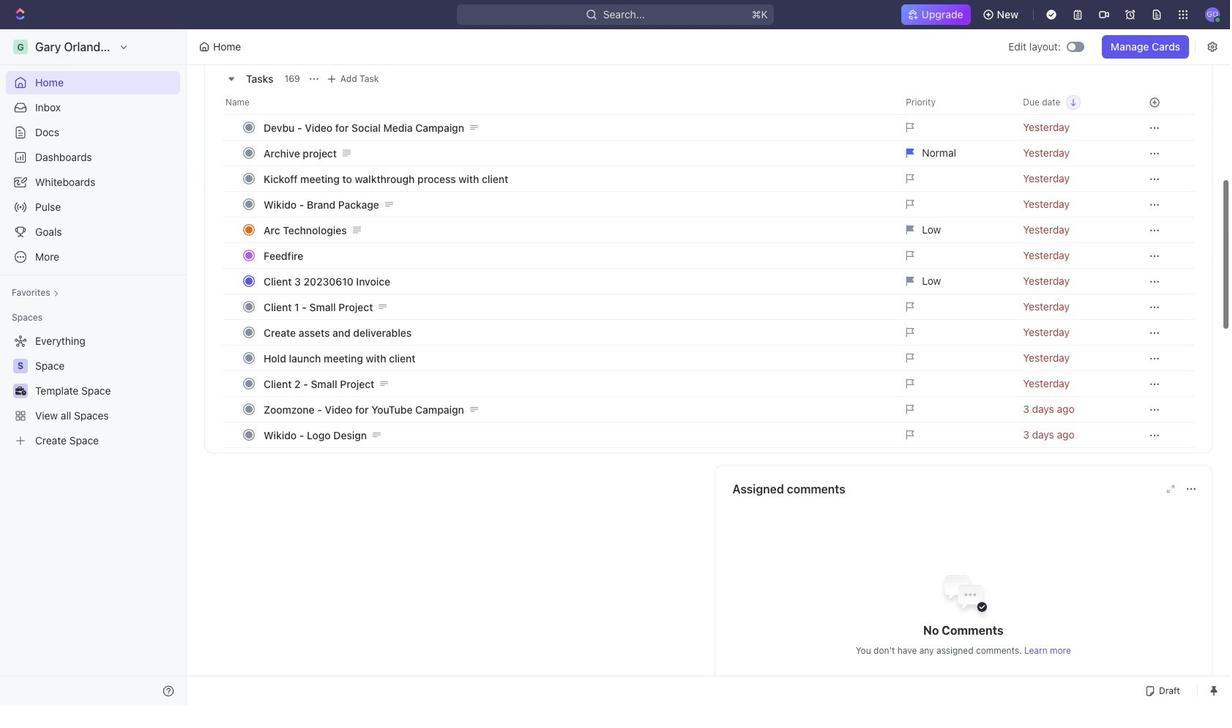 Task type: locate. For each thing, give the bounding box(es) containing it.
business time image
[[15, 387, 26, 396]]

tree
[[6, 330, 180, 453]]

space, , element
[[13, 359, 28, 374]]

set priority image
[[897, 242, 1015, 269]]



Task type: describe. For each thing, give the bounding box(es) containing it.
tree inside sidebar navigation
[[6, 330, 180, 453]]

sidebar navigation
[[0, 29, 190, 705]]

gary orlando's workspace, , element
[[13, 40, 28, 54]]



Task type: vqa. For each thing, say whether or not it's contained in the screenshot.
Team within Sidebar navigation
no



